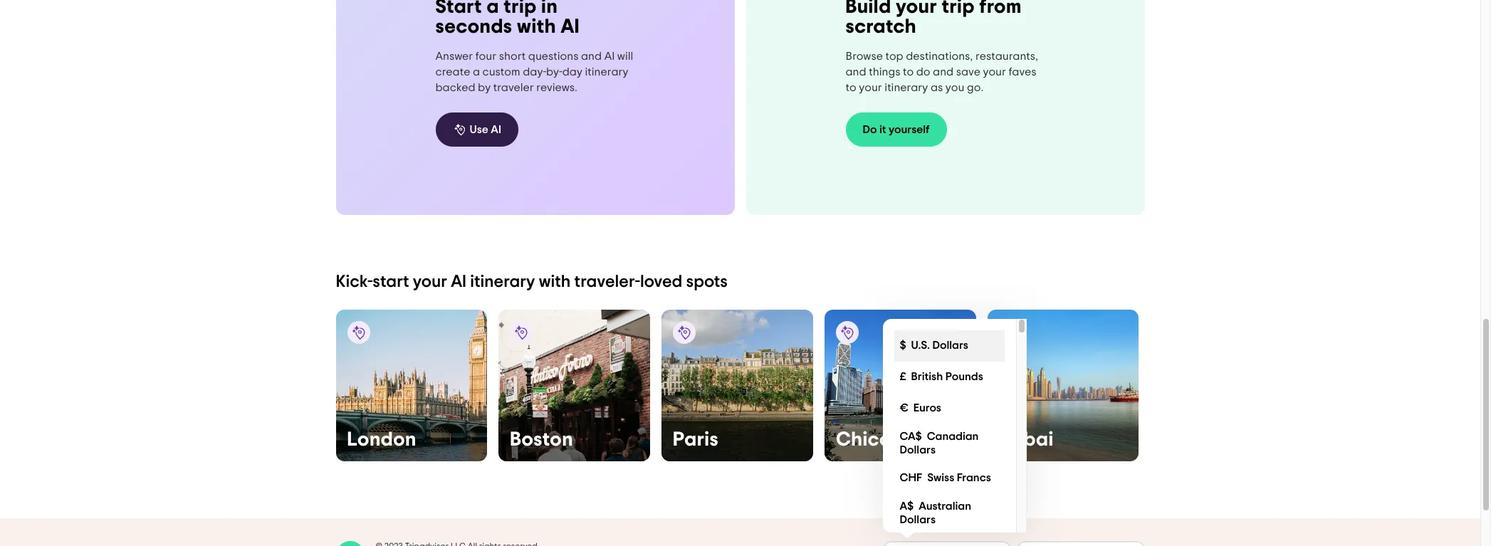 Task type: vqa. For each thing, say whether or not it's contained in the screenshot.
dunes
no



Task type: locate. For each thing, give the bounding box(es) containing it.
short
[[499, 50, 526, 62]]

your
[[896, 0, 937, 17], [983, 66, 1006, 78], [859, 82, 882, 93], [413, 273, 447, 291]]

ai left will
[[604, 50, 615, 62]]

faves
[[1009, 66, 1036, 78]]

day-
[[523, 66, 546, 77]]

list box
[[883, 319, 1027, 533]]

browse
[[846, 51, 883, 62]]

to down browse
[[846, 82, 856, 93]]

with for seconds
[[517, 17, 556, 37]]

itinerary inside answer four short questions and ai will create a custom day-by-day itinerary backed by traveler reviews.
[[585, 66, 628, 77]]

0 horizontal spatial to
[[846, 82, 856, 93]]

loved
[[640, 273, 682, 291]]

from
[[979, 0, 1022, 17]]

1 horizontal spatial and
[[846, 66, 866, 78]]

and up the day
[[581, 50, 602, 62]]

paris link
[[662, 310, 813, 461]]

answer
[[435, 50, 473, 62]]

do it yourself button
[[846, 113, 947, 147]]

1 horizontal spatial itinerary
[[585, 66, 628, 77]]

0 vertical spatial to
[[903, 66, 914, 78]]

1 horizontal spatial trip
[[942, 0, 975, 17]]

your right build
[[896, 0, 937, 17]]

0 horizontal spatial and
[[581, 50, 602, 62]]

0 horizontal spatial a
[[473, 66, 480, 77]]

ai
[[561, 17, 580, 37], [604, 50, 615, 62], [491, 124, 501, 135], [451, 273, 466, 291]]

boston
[[510, 430, 573, 450]]

a
[[487, 0, 499, 17], [473, 66, 480, 77]]

1 vertical spatial to
[[846, 82, 856, 93]]

ai right use in the top left of the page
[[491, 124, 501, 135]]

0 vertical spatial dollars
[[932, 340, 968, 351]]

1 vertical spatial dollars
[[900, 444, 936, 456]]

a inside start a trip in seconds with ai
[[487, 0, 499, 17]]

and for build your trip from scratch
[[846, 66, 866, 78]]

dubai
[[999, 430, 1054, 450]]

1 vertical spatial a
[[473, 66, 480, 77]]

with inside start a trip in seconds with ai
[[517, 17, 556, 37]]

2 vertical spatial itinerary
[[470, 273, 535, 291]]

build
[[846, 0, 891, 17]]

dollars
[[932, 340, 968, 351], [900, 444, 936, 456], [900, 514, 936, 525]]

$  u.s.
[[900, 340, 930, 351]]

0 horizontal spatial trip
[[504, 0, 537, 17]]

with left traveler-
[[539, 273, 571, 291]]

to
[[903, 66, 914, 78], [846, 82, 856, 93]]

dollars down ca$  canadian
[[900, 444, 936, 456]]

ai right in
[[561, 17, 580, 37]]

trip left from at right top
[[942, 0, 975, 17]]

do it yourself
[[863, 124, 930, 135]]

your right start
[[413, 273, 447, 291]]

itinerary
[[585, 66, 628, 77], [885, 82, 928, 93], [470, 273, 535, 291]]

2 horizontal spatial itinerary
[[885, 82, 928, 93]]

dollars down 'a$  australian'
[[900, 514, 936, 525]]

a$  australian dollars
[[900, 500, 971, 525]]

dollars inside ca$  canadian dollars
[[900, 444, 936, 456]]

use ai
[[470, 124, 501, 135]]

0 vertical spatial with
[[517, 17, 556, 37]]

ai inside button
[[491, 124, 501, 135]]

2 vertical spatial dollars
[[900, 514, 936, 525]]

ai inside start a trip in seconds with ai
[[561, 17, 580, 37]]

and down destinations,
[[933, 66, 954, 78]]

start
[[373, 273, 409, 291]]

dollars for $  u.s. dollars
[[932, 340, 968, 351]]

trip inside start a trip in seconds with ai
[[504, 0, 537, 17]]

dollars for a$  australian dollars
[[900, 514, 936, 525]]

ca$  canadian dollars
[[900, 431, 979, 456]]

trip inside build your trip from scratch
[[942, 0, 975, 17]]

with for itinerary
[[539, 273, 571, 291]]

your inside build your trip from scratch
[[896, 0, 937, 17]]

trip left in
[[504, 0, 537, 17]]

a right start
[[487, 0, 499, 17]]

ca$  canadian
[[900, 431, 979, 442]]

dollars inside a$  australian dollars
[[900, 514, 936, 525]]

1 horizontal spatial a
[[487, 0, 499, 17]]

with
[[517, 17, 556, 37], [539, 273, 571, 291]]

you
[[946, 82, 965, 93]]

1 trip from the left
[[504, 0, 537, 17]]

kick-start your ai itinerary with traveler-loved spots
[[336, 273, 728, 291]]

1 horizontal spatial to
[[903, 66, 914, 78]]

1 vertical spatial with
[[539, 273, 571, 291]]

and down browse
[[846, 66, 866, 78]]

0 vertical spatial a
[[487, 0, 499, 17]]

dollars up £  british pounds
[[932, 340, 968, 351]]

dubai link
[[988, 310, 1139, 461]]

boston link
[[499, 310, 650, 461]]

1 vertical spatial itinerary
[[885, 82, 928, 93]]

pounds
[[945, 371, 983, 383]]

restaurants,
[[976, 51, 1038, 62]]

and
[[581, 50, 602, 62], [846, 66, 866, 78], [933, 66, 954, 78]]

and inside answer four short questions and ai will create a custom day-by-day itinerary backed by traveler reviews.
[[581, 50, 602, 62]]

save
[[956, 66, 981, 78]]

a inside answer four short questions and ai will create a custom day-by-day itinerary backed by traveler reviews.
[[473, 66, 480, 77]]

yourself
[[889, 124, 930, 135]]

list box containing $  u.s. dollars
[[883, 319, 1027, 533]]

scratch
[[846, 17, 917, 37]]

0 vertical spatial itinerary
[[585, 66, 628, 77]]

2 horizontal spatial and
[[933, 66, 954, 78]]

traveler
[[493, 82, 534, 93]]

traveler-
[[574, 273, 640, 291]]

to left do
[[903, 66, 914, 78]]

2 trip from the left
[[942, 0, 975, 17]]

a up by
[[473, 66, 480, 77]]

it
[[879, 124, 886, 135]]

trip
[[504, 0, 537, 17], [942, 0, 975, 17]]

with up the questions
[[517, 17, 556, 37]]

questions
[[528, 50, 579, 62]]



Task type: describe. For each thing, give the bounding box(es) containing it.
london
[[347, 430, 417, 450]]

dollars for ca$  canadian dollars
[[900, 444, 936, 456]]

by
[[478, 82, 491, 93]]

chf  swiss
[[900, 472, 954, 484]]

$  u.s. dollars
[[900, 340, 968, 351]]

custom
[[482, 66, 520, 77]]

€  euros
[[900, 403, 941, 414]]

chicago link
[[825, 310, 976, 461]]

francs
[[957, 472, 991, 484]]

go.
[[967, 82, 984, 93]]

trip for a
[[504, 0, 537, 17]]

reviews.
[[536, 82, 578, 93]]

your down the restaurants,
[[983, 66, 1006, 78]]

kick-
[[336, 273, 373, 291]]

paris
[[673, 430, 719, 450]]

things
[[869, 66, 900, 78]]

seconds
[[435, 17, 512, 37]]

do
[[863, 124, 877, 135]]

will
[[617, 50, 633, 62]]

create
[[435, 66, 470, 77]]

top
[[885, 51, 904, 62]]

in
[[541, 0, 558, 17]]

itinerary inside browse top destinations, restaurants, and things to do and save your faves to your itinerary as you go.
[[885, 82, 928, 93]]

london link
[[336, 310, 487, 461]]

spots
[[686, 273, 728, 291]]

chf  swiss francs
[[900, 472, 991, 484]]

0 horizontal spatial itinerary
[[470, 273, 535, 291]]

backed
[[435, 82, 475, 93]]

browse top destinations, restaurants, and things to do and save your faves to your itinerary as you go.
[[846, 51, 1038, 93]]

your down things
[[859, 82, 882, 93]]

ai right start
[[451, 273, 466, 291]]

day
[[562, 66, 583, 77]]

do
[[916, 66, 930, 78]]

by-
[[546, 66, 562, 77]]

four
[[476, 50, 496, 62]]

£  british
[[900, 371, 943, 383]]

chicago
[[836, 430, 916, 450]]

ai inside answer four short questions and ai will create a custom day-by-day itinerary backed by traveler reviews.
[[604, 50, 615, 62]]

as
[[931, 82, 943, 93]]

build your trip from scratch
[[846, 0, 1022, 37]]

start a trip in seconds with ai
[[435, 0, 580, 37]]

destinations,
[[906, 51, 973, 62]]

trip for your
[[942, 0, 975, 17]]

answer four short questions and ai will create a custom day-by-day itinerary backed by traveler reviews.
[[435, 50, 633, 93]]

and for start a trip in seconds with ai
[[581, 50, 602, 62]]

a$  australian
[[900, 500, 971, 512]]

use ai button
[[435, 112, 518, 146]]

use
[[470, 124, 488, 135]]

start
[[435, 0, 482, 17]]

£  british pounds
[[900, 371, 983, 383]]



